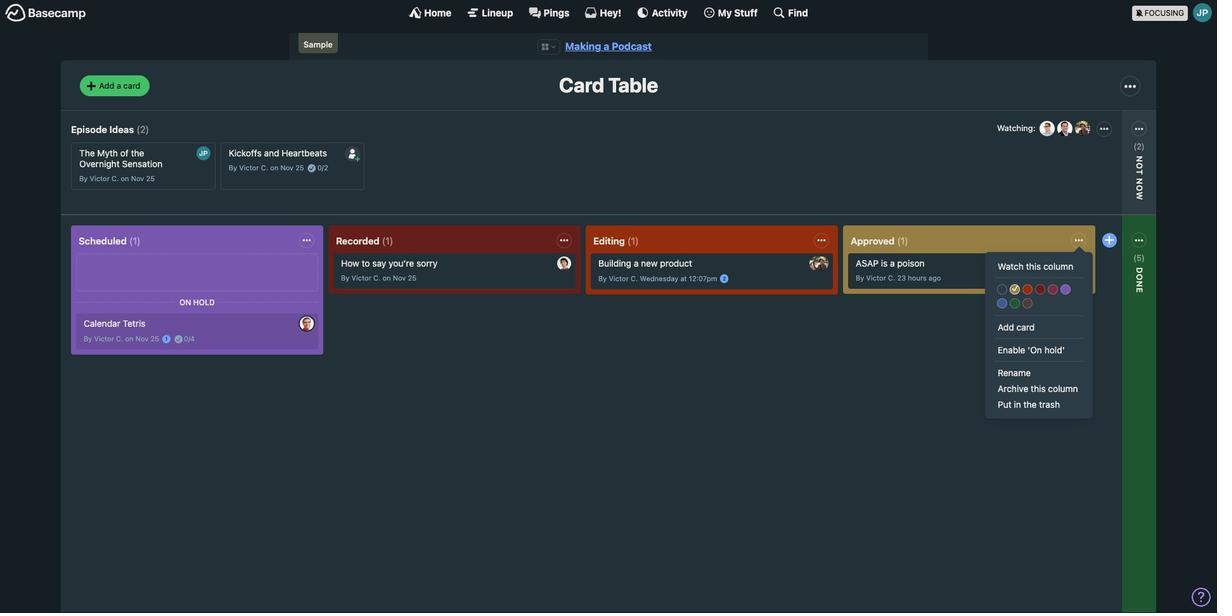 Task type: locate. For each thing, give the bounding box(es) containing it.
focusing button
[[1133, 0, 1218, 25]]

editing (1)
[[594, 235, 639, 247]]

nov down you're at the top of the page
[[393, 274, 406, 283]]

23 hours ago element
[[898, 274, 942, 283]]

on nov 25 element down kickoffs and heartbeats
[[270, 164, 304, 172]]

None submit
[[345, 146, 360, 162], [1056, 162, 1144, 178], [995, 258, 1084, 274], [1056, 274, 1144, 289], [995, 342, 1084, 358], [995, 381, 1084, 397], [995, 397, 1084, 413], [345, 146, 360, 162], [1056, 162, 1144, 178], [995, 258, 1084, 274], [1056, 274, 1144, 289], [995, 342, 1084, 358], [995, 381, 1084, 397], [995, 397, 1084, 413]]

scheduled
[[79, 235, 127, 247]]

recorded (1)
[[336, 235, 394, 247]]

0 vertical spatial n
[[1135, 178, 1145, 185]]

nicole katz image
[[1074, 120, 1092, 137], [815, 257, 829, 271]]

(1) for editing (1)
[[628, 235, 639, 247]]

overnight
[[79, 159, 120, 169]]

a for making
[[604, 41, 610, 52]]

victor inside how to say you're sorry by victor c. on nov 25
[[352, 274, 372, 283]]

card table
[[559, 73, 658, 97]]

main element
[[0, 0, 1218, 25]]

building a new product by victor c. wednesday at 12:07pm 2
[[599, 258, 726, 283]]

by down asap
[[856, 274, 865, 283]]

a
[[604, 41, 610, 52], [117, 80, 121, 91], [634, 258, 639, 269], [891, 258, 895, 269]]

james peterson image
[[1194, 3, 1213, 22]]

a for add
[[117, 80, 121, 91]]

at
[[681, 275, 687, 283]]

1 vertical spatial o
[[1135, 185, 1145, 192]]

a up ideas
[[117, 80, 121, 91]]

victor cooper image
[[1039, 120, 1056, 137]]

by
[[229, 164, 237, 172], [79, 175, 88, 183], [341, 274, 350, 283], [856, 274, 865, 283], [599, 275, 607, 283], [84, 335, 92, 343]]

rename
[[998, 368, 1031, 378]]

on nov 25 element
[[270, 164, 304, 172], [121, 175, 155, 183], [383, 274, 417, 283], [125, 335, 159, 343]]

asap
[[856, 258, 879, 269]]

o down t
[[1135, 185, 1145, 192]]

(1) for recorded (1)
[[382, 235, 394, 247]]

building
[[599, 258, 632, 269]]

2 n from the top
[[1135, 281, 1145, 288]]

nov inside how to say you're sorry by victor c. on nov 25
[[393, 274, 406, 283]]

w
[[1135, 192, 1145, 201]]

approved (1)
[[851, 235, 909, 247]]

lineup
[[482, 7, 513, 18]]

o for (2)
[[1135, 163, 1145, 170]]

recorded
[[336, 235, 380, 247]]

3 (1) from the left
[[628, 235, 639, 247]]

c. left 23
[[889, 274, 896, 283]]

sorry
[[417, 258, 438, 269]]

nicole katz image right victor cooper icon
[[1074, 120, 1092, 137]]

c. inside the myth of the overnight sensation by victor c. on nov 25
[[112, 175, 119, 183]]

scheduled (1)
[[79, 235, 141, 247]]

new
[[641, 258, 658, 269]]

c. inside asap is a poison by victor c. 23 hours ago
[[889, 274, 896, 283]]

nicole katz image left asap
[[815, 257, 829, 271]]

nov
[[281, 164, 294, 172], [131, 175, 144, 183], [393, 274, 406, 283], [136, 335, 149, 343]]

2 vertical spatial o
[[1135, 274, 1145, 281]]

editing link
[[594, 235, 625, 247]]

on down say
[[383, 274, 391, 283]]

color it green image
[[1010, 299, 1021, 309]]

n
[[1135, 156, 1145, 163]]

nov down the sensation
[[131, 175, 144, 183]]

is
[[882, 258, 888, 269]]

add
[[99, 80, 114, 91], [998, 322, 1015, 333]]

(1) for approved (1)
[[898, 235, 909, 247]]

on down the sensation
[[121, 175, 129, 183]]

kickoffs and heartbeats
[[229, 148, 327, 159]]

0 horizontal spatial (2)
[[137, 124, 149, 135]]

steve marsh image
[[300, 317, 314, 331]]

c. down the and
[[261, 164, 268, 172]]

a inside breadcrumb element
[[604, 41, 610, 52]]

c.
[[261, 164, 268, 172], [112, 175, 119, 183], [374, 274, 381, 283], [889, 274, 896, 283], [631, 275, 638, 283], [116, 335, 123, 343]]

n
[[1135, 178, 1145, 185], [1135, 281, 1145, 288]]

home link
[[409, 6, 452, 19]]

making a podcast
[[566, 41, 652, 52]]

0 vertical spatial o
[[1135, 163, 1145, 170]]

on inside how to say you're sorry by victor c. on nov 25
[[383, 274, 391, 283]]

approved
[[851, 235, 895, 247]]

nov inside the myth of the overnight sensation by victor c. on nov 25
[[131, 175, 144, 183]]

nov down tetris
[[136, 335, 149, 343]]

sample element
[[299, 33, 338, 54]]

podcast
[[612, 41, 652, 52]]

add a card link
[[80, 76, 149, 96]]

activity
[[652, 7, 688, 18]]

(1) right editing link
[[628, 235, 639, 247]]

by down how
[[341, 274, 350, 283]]

victor down is on the right top
[[867, 274, 887, 283]]

james peterson image
[[196, 147, 210, 161]]

approved link
[[851, 235, 895, 247]]

c. down overnight
[[112, 175, 119, 183]]

1 vertical spatial n
[[1135, 281, 1145, 288]]

victor down building
[[609, 275, 629, 283]]

o up the e
[[1135, 274, 1145, 281]]

victor down to at the left of page
[[352, 274, 372, 283]]

n o t n o w
[[1135, 156, 1145, 201]]

25 inside how to say you're sorry by victor c. on nov 25
[[408, 274, 417, 283]]

poison
[[898, 258, 925, 269]]

2 (1) from the left
[[382, 235, 394, 247]]

card up ideas
[[123, 80, 141, 91]]

on nov 25 element down the sensation
[[121, 175, 155, 183]]

pings
[[544, 7, 570, 18]]

1 o from the top
[[1135, 163, 1145, 170]]

0 horizontal spatial nicole katz image
[[815, 257, 829, 271]]

option group
[[995, 281, 1084, 312]]

on
[[270, 164, 279, 172], [121, 175, 129, 183], [383, 274, 391, 283], [125, 335, 134, 343]]

by down overnight
[[79, 175, 88, 183]]

n down t
[[1135, 178, 1145, 185]]

add card
[[998, 322, 1035, 333]]

by down building
[[599, 275, 607, 283]]

25 left "1" on the left bottom of page
[[151, 335, 159, 343]]

(2) up the n
[[1134, 141, 1145, 151]]

25 down the sensation
[[146, 175, 155, 183]]

product
[[661, 258, 693, 269]]

1 vertical spatial nicole katz image
[[815, 257, 829, 271]]

1 horizontal spatial card
[[1017, 322, 1035, 333]]

victor
[[239, 164, 259, 172], [90, 175, 110, 183], [352, 274, 372, 283], [867, 274, 887, 283], [609, 275, 629, 283], [94, 335, 114, 343]]

(1) right scheduled link
[[129, 235, 141, 247]]

you're
[[389, 258, 414, 269]]

add for add card
[[998, 322, 1015, 333]]

card
[[559, 73, 604, 97]]

o up w
[[1135, 163, 1145, 170]]

1 vertical spatial add
[[998, 322, 1015, 333]]

by down kickoffs
[[229, 164, 237, 172]]

25 down you're at the top of the page
[[408, 274, 417, 283]]

1 horizontal spatial (2)
[[1134, 141, 1145, 151]]

1 vertical spatial (2)
[[1134, 141, 1145, 151]]

card down color it brown image
[[1017, 322, 1035, 333]]

color it blue image
[[998, 299, 1008, 309]]

find
[[789, 7, 809, 18]]

add down color it blue icon
[[998, 322, 1015, 333]]

victor down overnight
[[90, 175, 110, 183]]

c. down say
[[374, 274, 381, 283]]

(1) up poison
[[898, 235, 909, 247]]

e
[[1135, 288, 1145, 294]]

25 inside the myth of the overnight sensation by victor c. on nov 25
[[146, 175, 155, 183]]

calendar
[[84, 319, 120, 329]]

0 vertical spatial nicole katz image
[[1074, 120, 1092, 137]]

a inside add a card link
[[117, 80, 121, 91]]

on nov 25 element down you're at the top of the page
[[383, 274, 417, 283]]

0 vertical spatial add
[[99, 80, 114, 91]]

victor inside the myth of the overnight sensation by victor c. on nov 25
[[90, 175, 110, 183]]

the myth of the overnight sensation by victor c. on nov 25
[[79, 148, 163, 183]]

o
[[1135, 163, 1145, 170], [1135, 185, 1145, 192], [1135, 274, 1145, 281]]

a right is on the right top
[[891, 258, 895, 269]]

my stuff
[[718, 7, 758, 18]]

(1) up say
[[382, 235, 394, 247]]

heartbeats
[[282, 148, 327, 159]]

1 horizontal spatial add
[[998, 322, 1015, 333]]

the
[[131, 148, 144, 159]]

of
[[120, 148, 129, 159]]

add up episode ideas (2)
[[99, 80, 114, 91]]

3 o from the top
[[1135, 274, 1145, 281]]

c. inside how to say you're sorry by victor c. on nov 25
[[374, 274, 381, 283]]

(2)
[[137, 124, 149, 135], [1134, 141, 1145, 151]]

breadcrumb element
[[289, 33, 929, 61]]

(2) right ideas
[[137, 124, 149, 135]]

wednesday at 12:07pm element
[[640, 275, 718, 283]]

0 vertical spatial card
[[123, 80, 141, 91]]

add a card
[[99, 80, 141, 91]]

a right making
[[604, 41, 610, 52]]

hey!
[[600, 7, 622, 18]]

nov down kickoffs and heartbeats
[[281, 164, 294, 172]]

c. down building
[[631, 275, 638, 283]]

4 (1) from the left
[[898, 235, 909, 247]]

by victor c. on nov 25 1
[[84, 335, 168, 343]]

on inside the myth of the overnight sensation by victor c. on nov 25
[[121, 175, 129, 183]]

pings button
[[529, 6, 570, 19]]

a left new
[[634, 258, 639, 269]]

a inside "building a new product by victor c. wednesday at 12:07pm 2"
[[634, 258, 639, 269]]

asap is a poison by victor c. 23 hours ago
[[856, 258, 942, 283]]

1 (1) from the left
[[129, 235, 141, 247]]

kickoffs
[[229, 148, 262, 159]]

n down d
[[1135, 281, 1145, 288]]

25
[[296, 164, 304, 172], [146, 175, 155, 183], [408, 274, 417, 283], [151, 335, 159, 343]]

color it white image
[[998, 284, 1008, 295]]

0 horizontal spatial add
[[99, 80, 114, 91]]



Task type: vqa. For each thing, say whether or not it's contained in the screenshot.
your
no



Task type: describe. For each thing, give the bounding box(es) containing it.
2 o from the top
[[1135, 185, 1145, 192]]

to
[[362, 258, 370, 269]]

say
[[372, 258, 386, 269]]

ideas
[[110, 124, 134, 135]]

12:07pm
[[689, 275, 718, 283]]

color it red image
[[1036, 284, 1046, 295]]

victor down kickoffs
[[239, 164, 259, 172]]

by inside asap is a poison by victor c. 23 hours ago
[[856, 274, 865, 283]]

activity link
[[637, 6, 688, 19]]

d o n e
[[1135, 268, 1145, 294]]

victor inside asap is a poison by victor c. 23 hours ago
[[867, 274, 887, 283]]

the
[[79, 148, 95, 159]]

1 vertical spatial card
[[1017, 322, 1035, 333]]

editing
[[594, 235, 625, 247]]

tetris
[[123, 319, 146, 329]]

hours
[[908, 274, 927, 283]]

d
[[1135, 268, 1145, 274]]

a for building
[[634, 258, 639, 269]]

on nov 25 element down tetris
[[125, 335, 159, 343]]

lineup link
[[467, 6, 513, 19]]

episode ideas link
[[71, 124, 134, 135]]

my stuff button
[[703, 6, 758, 19]]

watching:
[[998, 123, 1036, 133]]

jennifer young image
[[810, 257, 824, 271]]

recorded link
[[336, 235, 380, 247]]

victor inside "building a new product by victor c. wednesday at 12:07pm 2"
[[609, 275, 629, 283]]

by inside the myth of the overnight sensation by victor c. on nov 25
[[79, 175, 88, 183]]

episode
[[71, 124, 107, 135]]

2
[[723, 276, 726, 282]]

1 horizontal spatial nicole katz image
[[1074, 120, 1092, 137]]

sample
[[304, 39, 333, 50]]

add card link
[[995, 319, 1084, 335]]

0/2
[[318, 164, 328, 172]]

0/4
[[184, 335, 195, 343]]

find button
[[773, 6, 809, 19]]

jared davis image
[[558, 257, 571, 271]]

c. inside "building a new product by victor c. wednesday at 12:07pm 2"
[[631, 275, 638, 283]]

on
[[180, 298, 191, 308]]

making
[[566, 41, 602, 52]]

a inside asap is a poison by victor c. 23 hours ago
[[891, 258, 895, 269]]

color it pink image
[[1048, 284, 1059, 295]]

annie bryan image
[[1073, 257, 1086, 271]]

25 down heartbeats
[[296, 164, 304, 172]]

wednesday
[[640, 275, 679, 283]]

switch accounts image
[[5, 3, 86, 23]]

my
[[718, 7, 732, 18]]

calendar tetris
[[84, 319, 146, 329]]

color it brown image
[[1023, 299, 1033, 309]]

making a podcast link
[[566, 41, 652, 52]]

by victor c. on nov 25
[[229, 164, 304, 172]]

home
[[424, 7, 452, 18]]

focusing
[[1145, 8, 1185, 17]]

o for (5)
[[1135, 274, 1145, 281]]

episode ideas (2)
[[71, 124, 149, 135]]

by down calendar
[[84, 335, 92, 343]]

hey! button
[[585, 6, 622, 19]]

23
[[898, 274, 906, 283]]

(1) for scheduled (1)
[[129, 235, 141, 247]]

myth
[[97, 148, 118, 159]]

c. down calendar tetris
[[116, 335, 123, 343]]

sensation
[[122, 159, 163, 169]]

victor down calendar
[[94, 335, 114, 343]]

ago
[[929, 274, 942, 283]]

how
[[341, 258, 359, 269]]

color it yellow image
[[1010, 284, 1021, 295]]

and
[[264, 148, 279, 159]]

on down the and
[[270, 164, 279, 172]]

scheduled link
[[79, 235, 127, 247]]

josh fiske image
[[1056, 120, 1074, 137]]

table
[[609, 73, 658, 97]]

stuff
[[735, 7, 758, 18]]

t
[[1135, 170, 1145, 176]]

by inside "building a new product by victor c. wednesday at 12:07pm 2"
[[599, 275, 607, 283]]

1 n from the top
[[1135, 178, 1145, 185]]

add for add a card
[[99, 80, 114, 91]]

1
[[165, 336, 168, 343]]

color it purple image
[[1061, 284, 1071, 295]]

by inside how to say you're sorry by victor c. on nov 25
[[341, 274, 350, 283]]

0 vertical spatial (2)
[[137, 124, 149, 135]]

how to say you're sorry by victor c. on nov 25
[[341, 258, 438, 283]]

color it orange image
[[1023, 284, 1033, 295]]

on down tetris
[[125, 335, 134, 343]]

hold
[[193, 298, 215, 308]]

on hold
[[180, 298, 215, 308]]

(5)
[[1134, 253, 1145, 263]]

0 horizontal spatial card
[[123, 80, 141, 91]]

rename link
[[995, 365, 1084, 381]]



